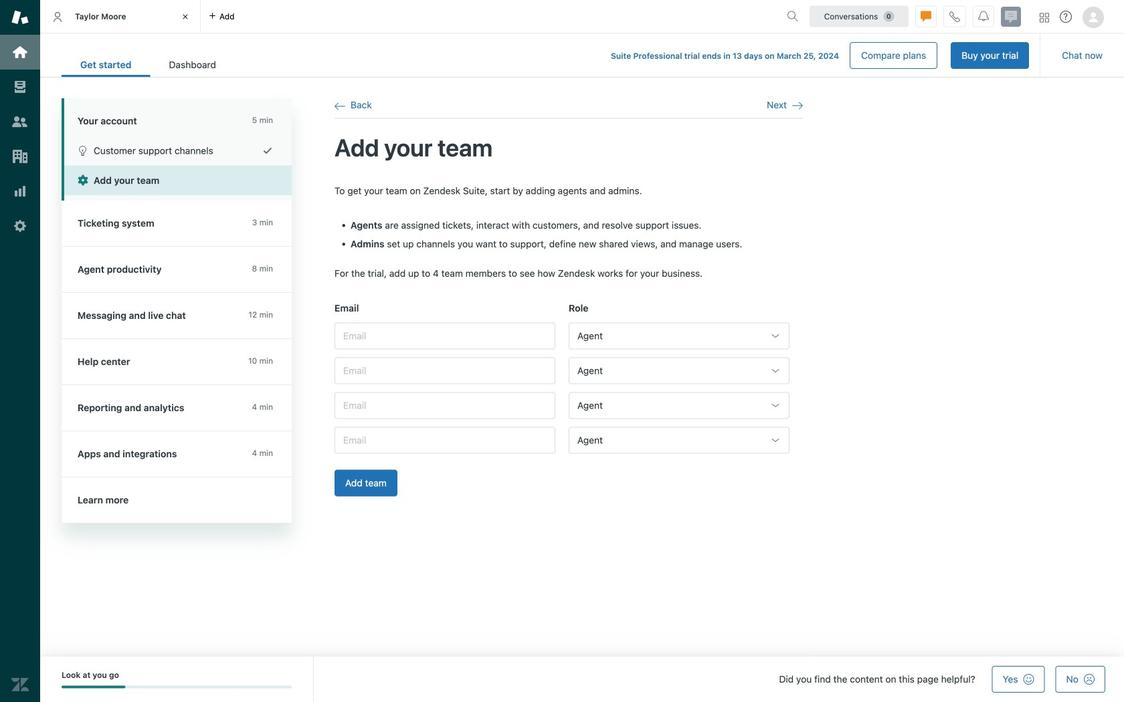 Task type: vqa. For each thing, say whether or not it's contained in the screenshot.
Notifications IMAGE
yes



Task type: locate. For each thing, give the bounding box(es) containing it.
views image
[[11, 78, 29, 96]]

close image
[[179, 10, 192, 23]]

Email field
[[335, 323, 556, 350], [335, 358, 556, 385], [335, 393, 556, 419], [335, 427, 556, 454]]

progress-bar progress bar
[[62, 687, 292, 689]]

footer
[[40, 657, 1125, 703]]

organizations image
[[11, 148, 29, 165]]

heading
[[62, 98, 292, 136]]

3 email field from the top
[[335, 393, 556, 419]]

region
[[335, 184, 803, 513]]

tab list
[[62, 52, 235, 77]]

content-title region
[[335, 132, 803, 163]]

reporting image
[[11, 183, 29, 200]]

4 email field from the top
[[335, 427, 556, 454]]

admin image
[[11, 218, 29, 235]]

notifications image
[[979, 11, 990, 22]]

tab
[[40, 0, 201, 33], [150, 52, 235, 77]]

get help image
[[1060, 11, 1073, 23]]

zendesk support image
[[11, 9, 29, 26]]



Task type: describe. For each thing, give the bounding box(es) containing it.
progress bar image
[[62, 687, 126, 689]]

get started image
[[11, 44, 29, 61]]

tabs tab list
[[40, 0, 782, 33]]

button displays agent's chat status as away. image
[[921, 11, 932, 22]]

zendesk chat image
[[1002, 7, 1022, 27]]

zendesk products image
[[1040, 13, 1050, 22]]

main element
[[0, 0, 40, 703]]

2 email field from the top
[[335, 358, 556, 385]]

1 vertical spatial tab
[[150, 52, 235, 77]]

customers image
[[11, 113, 29, 131]]

zendesk image
[[11, 677, 29, 694]]

1 email field from the top
[[335, 323, 556, 350]]

0 vertical spatial tab
[[40, 0, 201, 33]]

March 25, 2024 text field
[[777, 51, 840, 61]]



